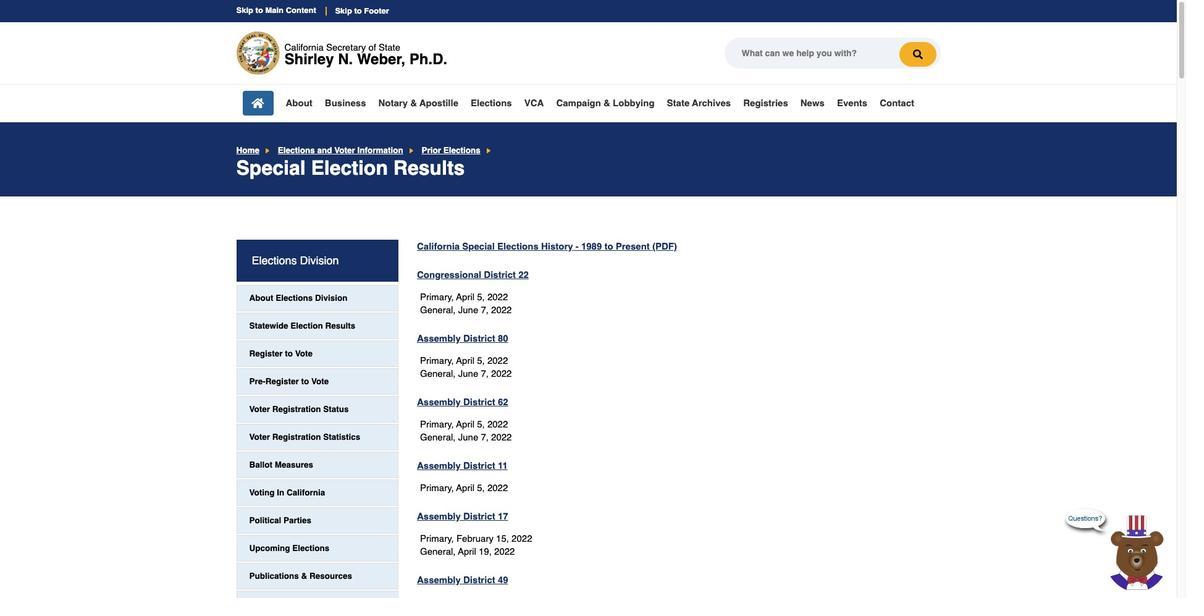 Task type: describe. For each thing, give the bounding box(es) containing it.
vca link
[[524, 98, 544, 108]]

4 5, from the top
[[477, 482, 485, 493]]

1 7, from the top
[[481, 305, 489, 315]]

ballot measures
[[249, 460, 313, 469]]

primary, february 15, 2022 general, april 19, 2022
[[420, 533, 532, 557]]

skip to footer
[[335, 6, 389, 15]]

1 5, from the top
[[477, 292, 485, 302]]

statistics
[[323, 432, 360, 442]]

ballot measures link
[[237, 452, 398, 478]]

state inside california secretary of state shirley n. weber, ph.d.
[[379, 42, 400, 52]]

assembly district 17
[[417, 511, 508, 521]]

california special elections history - 1989 to present (pdf)
[[417, 241, 677, 251]]

elections up 22
[[497, 241, 539, 251]]

2 7, from the top
[[481, 368, 489, 379]]

1 vertical spatial special
[[462, 241, 495, 251]]

3 primary, april 5, 2022 general, june 7, 2022 from the top
[[420, 419, 512, 442]]

campaign & lobbying
[[556, 98, 655, 108]]

prior elections
[[422, 146, 481, 155]]

elections and voter information
[[278, 146, 403, 155]]

2022 down 15,
[[494, 546, 515, 557]]

register to vote
[[249, 349, 313, 358]]

elections link
[[471, 98, 512, 108]]

district for 11
[[463, 460, 495, 471]]

assembly district 11
[[417, 460, 508, 471]]

contact link
[[880, 98, 915, 108]]

about for about elections division
[[249, 293, 273, 303]]

& for resources
[[301, 571, 307, 581]]

april down 'assembly district 11' link
[[456, 482, 475, 493]]

status
[[323, 405, 349, 414]]

assembly district 62
[[417, 397, 508, 407]]

apostille
[[420, 98, 459, 108]]

elections inside menu
[[471, 98, 512, 108]]

primary, inside the primary, february 15, 2022 general, april 19, 2022
[[420, 533, 454, 544]]

15,
[[496, 533, 509, 544]]

elections left and
[[278, 146, 315, 155]]

2022 up 11
[[491, 432, 512, 442]]

statewide election results
[[249, 321, 355, 330]]

notary & apostille
[[378, 98, 459, 108]]

22
[[519, 269, 529, 280]]

(pdf)
[[652, 241, 677, 251]]

2 june from the top
[[458, 368, 478, 379]]

click me to chat with sam image
[[1103, 515, 1171, 590]]

elections right prior
[[444, 146, 481, 155]]

pre-
[[249, 377, 266, 386]]

1 vertical spatial vote
[[311, 377, 329, 386]]

elections division
[[252, 254, 339, 267]]

political parties
[[249, 516, 311, 525]]

registries
[[743, 98, 788, 108]]

of
[[369, 42, 376, 52]]

elections up statewide election results
[[276, 293, 313, 303]]

1 primary, april 5, 2022 general, june 7, 2022 from the top
[[420, 292, 512, 315]]

1989
[[581, 241, 602, 251]]

district for 49
[[463, 575, 495, 585]]

assembly district 62 link
[[417, 397, 508, 407]]

results for special election results
[[393, 156, 465, 179]]

assembly for assembly district 17
[[417, 511, 461, 521]]

skip for skip to main content
[[236, 6, 253, 15]]

april inside the primary, february 15, 2022 general, april 19, 2022
[[458, 546, 476, 557]]

voter registration status link
[[237, 397, 398, 422]]

3 primary, from the top
[[420, 419, 454, 429]]

congressional district 22
[[417, 269, 529, 280]]

campaign & lobbying link
[[556, 98, 655, 108]]

1 general, from the top
[[420, 305, 456, 315]]

assembly district 49 link
[[417, 575, 508, 585]]

0 vertical spatial division
[[300, 254, 339, 267]]

division inside about elections division link
[[315, 293, 348, 303]]

n.
[[338, 51, 353, 68]]

1 june from the top
[[458, 305, 478, 315]]

ph.d.
[[410, 51, 447, 68]]

2022 up 62
[[491, 368, 512, 379]]

2 5, from the top
[[477, 355, 485, 366]]

news
[[801, 98, 825, 108]]

february
[[457, 533, 494, 544]]

political
[[249, 516, 281, 525]]

state archives link
[[667, 98, 731, 108]]

home link
[[236, 146, 260, 155]]

2022 down 80
[[487, 355, 508, 366]]

to for main
[[256, 6, 263, 15]]

2 primary, from the top
[[420, 355, 454, 366]]

skip for skip to footer
[[335, 6, 352, 15]]

What can we help you with? text field
[[725, 38, 941, 68]]

about for about
[[286, 98, 313, 108]]

62
[[498, 397, 508, 407]]

assembly for assembly district 80
[[417, 333, 461, 343]]

voting
[[249, 488, 275, 497]]

contact
[[880, 98, 915, 108]]

events
[[837, 98, 868, 108]]

notary & apostille link
[[378, 98, 459, 108]]

elections division link
[[252, 254, 339, 267]]

voter for voter registration status
[[249, 405, 270, 414]]

assembly for assembly district 49
[[417, 575, 461, 585]]

in
[[277, 488, 284, 497]]

questions? ask me. image
[[1066, 502, 1105, 542]]

upcoming elections
[[249, 544, 330, 553]]

state archives
[[667, 98, 731, 108]]

resources
[[310, 571, 352, 581]]

ballot
[[249, 460, 273, 469]]

assembly district 11 link
[[417, 460, 508, 471]]

history
[[541, 241, 573, 251]]

present
[[616, 241, 650, 251]]

3 5, from the top
[[477, 419, 485, 429]]

upcoming
[[249, 544, 290, 553]]

vca
[[524, 98, 544, 108]]

17
[[498, 511, 508, 521]]



Task type: vqa. For each thing, say whether or not it's contained in the screenshot.


Task type: locate. For each thing, give the bounding box(es) containing it.
primary, april 5, 2022 general, june 7, 2022 down congressional district 22 link at the left of the page
[[420, 292, 512, 315]]

0 vertical spatial 7,
[[481, 305, 489, 315]]

california
[[285, 42, 324, 52], [417, 241, 460, 251], [287, 488, 325, 497]]

secretary
[[326, 42, 366, 52]]

to for footer
[[354, 6, 362, 15]]

1 vertical spatial primary, april 5, 2022 general, june 7, 2022
[[420, 355, 512, 379]]

notary
[[378, 98, 408, 108]]

4 primary, from the top
[[420, 482, 454, 493]]

voter for voter registration statistics
[[249, 432, 270, 442]]

0 horizontal spatial results
[[325, 321, 355, 330]]

division up about elections division link
[[300, 254, 339, 267]]

publications & resources
[[249, 571, 352, 581]]

7,
[[481, 305, 489, 315], [481, 368, 489, 379], [481, 432, 489, 442]]

business link
[[325, 98, 366, 108]]

district left 11
[[463, 460, 495, 471]]

about elections division
[[249, 293, 348, 303]]

to
[[256, 6, 263, 15], [354, 6, 362, 15], [605, 241, 613, 251], [285, 349, 293, 358], [301, 377, 309, 386]]

results for statewide election results
[[325, 321, 355, 330]]

general, up 'assembly district 11' link
[[420, 432, 456, 442]]

june up "assembly district 80" link
[[458, 305, 478, 315]]

5 primary, from the top
[[420, 533, 454, 544]]

3 7, from the top
[[481, 432, 489, 442]]

elections division element
[[236, 240, 399, 598]]

shirley
[[285, 51, 334, 68]]

district for 80
[[463, 333, 495, 343]]

general, up assembly district 49 link
[[420, 546, 456, 557]]

0 horizontal spatial &
[[301, 571, 307, 581]]

&
[[410, 98, 417, 108], [604, 98, 610, 108], [301, 571, 307, 581]]

1 horizontal spatial about
[[286, 98, 313, 108]]

california secretary of state shirley n. weber, ph.d.
[[285, 42, 447, 68]]

voter down pre-
[[249, 405, 270, 414]]

general, down "congressional"
[[420, 305, 456, 315]]

& for lobbying
[[604, 98, 610, 108]]

1 vertical spatial voter
[[249, 405, 270, 414]]

2 vertical spatial primary, april 5, 2022 general, june 7, 2022
[[420, 419, 512, 442]]

5, down 'assembly district 11' link
[[477, 482, 485, 493]]

1 horizontal spatial state
[[667, 98, 690, 108]]

& left resources
[[301, 571, 307, 581]]

2 vertical spatial 7,
[[481, 432, 489, 442]]

april down assembly district 62 link
[[456, 419, 475, 429]]

april down february
[[458, 546, 476, 557]]

registries link
[[743, 98, 788, 108]]

california down content
[[285, 42, 324, 52]]

0 vertical spatial state
[[379, 42, 400, 52]]

california for shirley
[[285, 42, 324, 52]]

3 general, from the top
[[420, 432, 456, 442]]

results down prior
[[393, 156, 465, 179]]

voter registration status
[[249, 405, 349, 414]]

& inside elections division "element"
[[301, 571, 307, 581]]

2 vertical spatial voter
[[249, 432, 270, 442]]

special down 'home' link at top
[[236, 156, 306, 179]]

menu
[[243, 91, 915, 115]]

1 vertical spatial results
[[325, 321, 355, 330]]

general, inside the primary, february 15, 2022 general, april 19, 2022
[[420, 546, 456, 557]]

pre-register to vote
[[249, 377, 329, 386]]

about inside elections division "element"
[[249, 293, 273, 303]]

skip-content element
[[236, 6, 941, 15]]

1 vertical spatial june
[[458, 368, 478, 379]]

april
[[456, 292, 475, 302], [456, 355, 475, 366], [456, 419, 475, 429], [456, 482, 475, 493], [458, 546, 476, 557]]

primary,
[[420, 292, 454, 302], [420, 355, 454, 366], [420, 419, 454, 429], [420, 482, 454, 493], [420, 533, 454, 544]]

california up "congressional"
[[417, 241, 460, 251]]

voter registration statistics link
[[237, 424, 398, 450]]

registration down voter registration status
[[272, 432, 321, 442]]

to right 1989
[[605, 241, 613, 251]]

april down congressional district 22
[[456, 292, 475, 302]]

& for apostille
[[410, 98, 417, 108]]

3 june from the top
[[458, 432, 478, 442]]

primary, down 'assembly district 11' link
[[420, 482, 454, 493]]

2 registration from the top
[[272, 432, 321, 442]]

register inside register to vote link
[[249, 349, 283, 358]]

primary, april 5, 2022 general, june 7, 2022 down "assembly district 80"
[[420, 355, 512, 379]]

district left "49"
[[463, 575, 495, 585]]

5, down assembly district 62 link
[[477, 419, 485, 429]]

voter up special election results
[[334, 146, 355, 155]]

registration
[[272, 405, 321, 414], [272, 432, 321, 442]]

statewide
[[249, 321, 288, 330]]

7, up 'assembly district 11' link
[[481, 432, 489, 442]]

0 vertical spatial about
[[286, 98, 313, 108]]

registration down pre-register to vote on the bottom
[[272, 405, 321, 414]]

assembly district 49
[[417, 575, 508, 585]]

19,
[[479, 546, 492, 557]]

to left footer on the left of the page
[[354, 6, 362, 15]]

1 assembly from the top
[[417, 333, 461, 343]]

1 horizontal spatial skip
[[335, 6, 352, 15]]

2 horizontal spatial &
[[604, 98, 610, 108]]

5, down congressional district 22
[[477, 292, 485, 302]]

about down shirley
[[286, 98, 313, 108]]

4 general, from the top
[[420, 546, 456, 557]]

california right in
[[287, 488, 325, 497]]

skip left main
[[236, 6, 253, 15]]

49
[[498, 575, 508, 585]]

skip to main content link
[[236, 6, 316, 15]]

0 horizontal spatial about
[[249, 293, 273, 303]]

general, up assembly district 62
[[420, 368, 456, 379]]

congressional district 22 link
[[417, 269, 529, 280]]

registration for statistics
[[272, 432, 321, 442]]

voter up ballot
[[249, 432, 270, 442]]

1 vertical spatial register
[[266, 377, 299, 386]]

about elections division link
[[237, 285, 398, 311]]

skip to main content
[[236, 6, 316, 15]]

skip
[[236, 6, 253, 15], [335, 6, 352, 15]]

state inside menu
[[667, 98, 690, 108]]

april down "assembly district 80"
[[456, 355, 475, 366]]

1 registration from the top
[[272, 405, 321, 414]]

voting in california link
[[237, 480, 398, 505]]

about inside menu
[[286, 98, 313, 108]]

primary, april 5, 2022
[[420, 482, 508, 493]]

2022 down 11
[[487, 482, 508, 493]]

results inside elections division "element"
[[325, 321, 355, 330]]

0 vertical spatial voter
[[334, 146, 355, 155]]

elections up publications & resources link
[[292, 544, 330, 553]]

california inside 'link'
[[287, 488, 325, 497]]

campaign
[[556, 98, 601, 108]]

home
[[236, 146, 260, 155]]

june up assembly district 62
[[458, 368, 478, 379]]

1 horizontal spatial special
[[462, 241, 495, 251]]

district up february
[[463, 511, 495, 521]]

0 vertical spatial registration
[[272, 405, 321, 414]]

business
[[325, 98, 366, 108]]

1 horizontal spatial results
[[393, 156, 465, 179]]

to up voter registration status
[[301, 377, 309, 386]]

2 assembly from the top
[[417, 397, 461, 407]]

0 vertical spatial june
[[458, 305, 478, 315]]

assembly
[[417, 333, 461, 343], [417, 397, 461, 407], [417, 460, 461, 471], [417, 511, 461, 521], [417, 575, 461, 585]]

elections
[[471, 98, 512, 108], [278, 146, 315, 155], [444, 146, 481, 155], [497, 241, 539, 251], [252, 254, 297, 267], [276, 293, 313, 303], [292, 544, 330, 553]]

about up the statewide
[[249, 293, 273, 303]]

upcoming elections link
[[237, 536, 398, 561]]

division up statewide election results link at left
[[315, 293, 348, 303]]

events link
[[837, 98, 868, 108]]

district for 22
[[484, 269, 516, 280]]

archives
[[692, 98, 731, 108]]

0 horizontal spatial skip
[[236, 6, 253, 15]]

2022 up 80
[[491, 305, 512, 315]]

shirley n. weber, ph.d. banner
[[0, 0, 1177, 122]]

2 primary, april 5, 2022 general, june 7, 2022 from the top
[[420, 355, 512, 379]]

publications & resources link
[[237, 563, 398, 589]]

primary, down assembly district 62 link
[[420, 419, 454, 429]]

register down register to vote
[[266, 377, 299, 386]]

1 primary, from the top
[[420, 292, 454, 302]]

about link
[[286, 98, 313, 108]]

weber,
[[357, 51, 405, 68]]

2022 right 15,
[[512, 533, 532, 544]]

primary, down "assembly district 80"
[[420, 355, 454, 366]]

parties
[[284, 516, 311, 525]]

vote
[[295, 349, 313, 358], [311, 377, 329, 386]]

news link
[[801, 98, 825, 108]]

0 vertical spatial vote
[[295, 349, 313, 358]]

special up congressional district 22 link at the left of the page
[[462, 241, 495, 251]]

7, up assembly district 62
[[481, 368, 489, 379]]

election for special
[[311, 156, 388, 179]]

to up pre-register to vote on the bottom
[[285, 349, 293, 358]]

political parties link
[[237, 508, 398, 533]]

california for -
[[417, 241, 460, 251]]

register down the statewide
[[249, 349, 283, 358]]

district for 17
[[463, 511, 495, 521]]

1 vertical spatial about
[[249, 293, 273, 303]]

register inside pre-register to vote link
[[266, 377, 299, 386]]

5, down "assembly district 80"
[[477, 355, 485, 366]]

1 vertical spatial state
[[667, 98, 690, 108]]

district for 62
[[463, 397, 495, 407]]

vote down statewide election results
[[295, 349, 313, 358]]

& right notary
[[410, 98, 417, 108]]

state left archives
[[667, 98, 690, 108]]

registration for status
[[272, 405, 321, 414]]

2 general, from the top
[[420, 368, 456, 379]]

5 assembly from the top
[[417, 575, 461, 585]]

2 vertical spatial california
[[287, 488, 325, 497]]

district left 62
[[463, 397, 495, 407]]

district left 22
[[484, 269, 516, 280]]

measures
[[275, 460, 313, 469]]

primary, down assembly district 17 link
[[420, 533, 454, 544]]

elections and voter information link
[[278, 146, 403, 155]]

special election results
[[236, 156, 465, 179]]

1 horizontal spatial &
[[410, 98, 417, 108]]

4 assembly from the top
[[417, 511, 461, 521]]

general,
[[420, 305, 456, 315], [420, 368, 456, 379], [420, 432, 456, 442], [420, 546, 456, 557]]

june up 'assembly district 11' link
[[458, 432, 478, 442]]

0 vertical spatial california
[[285, 42, 324, 52]]

the great seal of the state of california image
[[236, 31, 280, 75]]

0 vertical spatial special
[[236, 156, 306, 179]]

pre-register to vote link
[[237, 369, 398, 394]]

primary, april 5, 2022 general, june 7, 2022 down assembly district 62 link
[[420, 419, 512, 442]]

and
[[317, 146, 332, 155]]

1 vertical spatial registration
[[272, 432, 321, 442]]

assembly for assembly district 11
[[417, 460, 461, 471]]

election inside statewide election results link
[[291, 321, 323, 330]]

1 vertical spatial 7,
[[481, 368, 489, 379]]

election for statewide
[[291, 321, 323, 330]]

1 vertical spatial division
[[315, 293, 348, 303]]

register
[[249, 349, 283, 358], [266, 377, 299, 386]]

primary, down "congressional"
[[420, 292, 454, 302]]

publications
[[249, 571, 299, 581]]

menu containing about
[[243, 91, 915, 115]]

0 vertical spatial register
[[249, 349, 283, 358]]

election down elections and voter information on the left top
[[311, 156, 388, 179]]

elections up about elections division
[[252, 254, 297, 267]]

elections left 'vca'
[[471, 98, 512, 108]]

vote up voter registration status link
[[311, 377, 329, 386]]

results down about elections division link
[[325, 321, 355, 330]]

80
[[498, 333, 508, 343]]

lobbying
[[613, 98, 655, 108]]

content
[[286, 6, 316, 15]]

california inside california secretary of state shirley n. weber, ph.d.
[[285, 42, 324, 52]]

& left the "lobbying"
[[604, 98, 610, 108]]

0 vertical spatial election
[[311, 156, 388, 179]]

district left 80
[[463, 333, 495, 343]]

primary, april 5, 2022 general, june 7, 2022
[[420, 292, 512, 315], [420, 355, 512, 379], [420, 419, 512, 442]]

2022 down 62
[[487, 419, 508, 429]]

2022 down congressional district 22
[[487, 292, 508, 302]]

information
[[358, 146, 403, 155]]

1 vertical spatial election
[[291, 321, 323, 330]]

skip left footer on the left of the page
[[335, 6, 352, 15]]

0 vertical spatial results
[[393, 156, 465, 179]]

assembly for assembly district 62
[[417, 397, 461, 407]]

menu inside shirley n. weber, ph.d. banner
[[243, 91, 915, 115]]

state right of
[[379, 42, 400, 52]]

prior elections link
[[422, 146, 481, 155]]

voting in california
[[249, 488, 325, 497]]

-
[[576, 241, 579, 251]]

special
[[236, 156, 306, 179], [462, 241, 495, 251]]

0 horizontal spatial state
[[379, 42, 400, 52]]

assembly district 80
[[417, 333, 508, 343]]

to left main
[[256, 6, 263, 15]]

voter
[[334, 146, 355, 155], [249, 405, 270, 414], [249, 432, 270, 442]]

3 assembly from the top
[[417, 460, 461, 471]]

2 vertical spatial june
[[458, 432, 478, 442]]

to for vote
[[285, 349, 293, 358]]

voter registration statistics
[[249, 432, 360, 442]]

skip to footer link
[[335, 6, 389, 15]]

footer
[[364, 6, 389, 15]]

register to vote link
[[237, 341, 398, 366]]

results
[[393, 156, 465, 179], [325, 321, 355, 330]]

election down about elections division
[[291, 321, 323, 330]]

0 horizontal spatial special
[[236, 156, 306, 179]]

0 vertical spatial primary, april 5, 2022 general, june 7, 2022
[[420, 292, 512, 315]]

7, up "assembly district 80" link
[[481, 305, 489, 315]]

5,
[[477, 292, 485, 302], [477, 355, 485, 366], [477, 419, 485, 429], [477, 482, 485, 493]]

1 vertical spatial california
[[417, 241, 460, 251]]

election
[[311, 156, 388, 179], [291, 321, 323, 330]]



